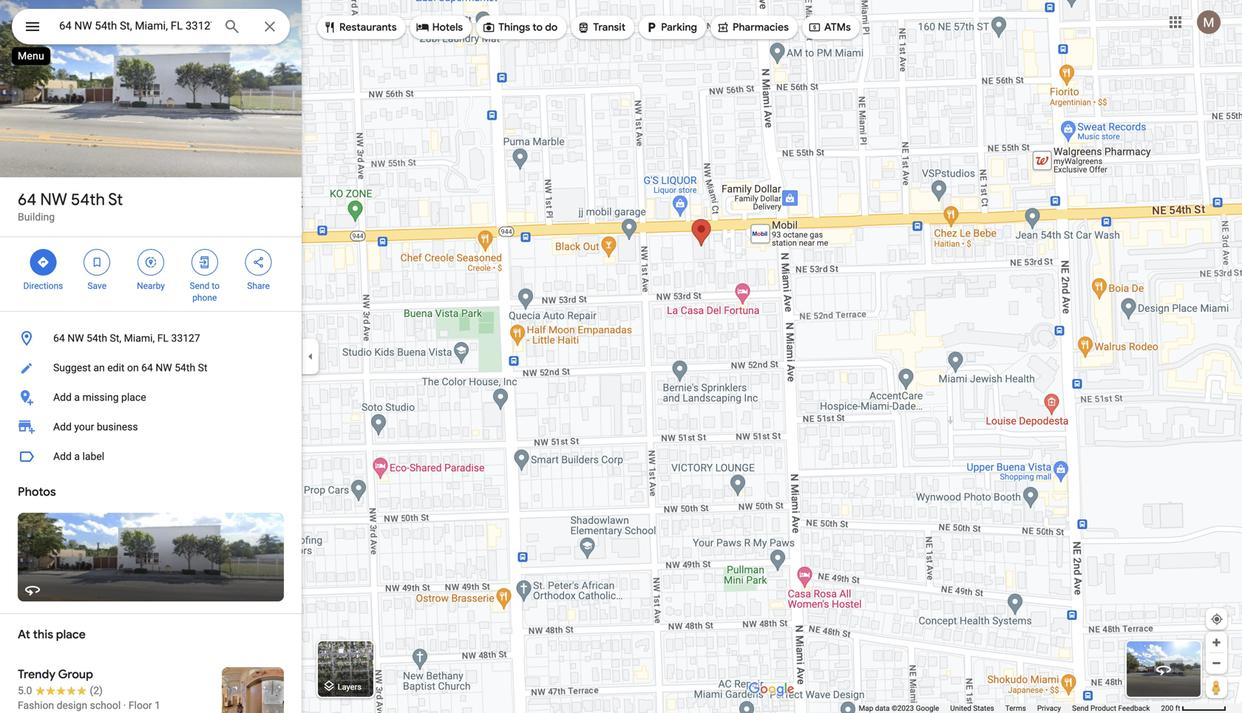 Task type: describe. For each thing, give the bounding box(es) containing it.
64 nw 54th st building
[[18, 189, 123, 223]]


[[645, 19, 659, 36]]

design
[[57, 700, 87, 712]]

1
[[155, 700, 161, 712]]

label
[[82, 451, 104, 463]]


[[252, 255, 265, 271]]

add for add your business
[[53, 421, 72, 434]]

floor
[[129, 700, 152, 712]]

st inside 64 nw 54th st building
[[108, 189, 123, 210]]

collapse side panel image
[[303, 349, 319, 365]]

zoom out image
[[1212, 658, 1223, 670]]

transit
[[594, 21, 626, 34]]

to inside  things to do
[[533, 21, 543, 34]]

things
[[499, 21, 531, 34]]

at
[[18, 628, 30, 643]]

send to phone
[[190, 281, 220, 303]]

st inside suggest an edit on 64 nw 54th st button
[[198, 362, 208, 374]]

at this place
[[18, 628, 86, 643]]

privacy button
[[1038, 704, 1062, 714]]

add for add a missing place
[[53, 392, 72, 404]]

an
[[94, 362, 105, 374]]


[[717, 19, 730, 36]]

(2)
[[90, 685, 103, 698]]

2 horizontal spatial nw
[[156, 362, 172, 374]]

suggest an edit on 64 nw 54th st button
[[0, 354, 302, 383]]

 pharmacies
[[717, 19, 789, 36]]

©2023
[[892, 705, 915, 714]]

33127
[[171, 333, 200, 345]]

add a missing place
[[53, 392, 146, 404]]

suggest
[[53, 362, 91, 374]]

nw for st
[[40, 189, 67, 210]]

5.0 stars 2 reviews image
[[18, 684, 103, 699]]

photos
[[18, 485, 56, 500]]

send product feedback
[[1073, 705, 1151, 714]]

nearby
[[137, 281, 165, 292]]

miami,
[[124, 333, 155, 345]]


[[416, 19, 430, 36]]

add your business
[[53, 421, 138, 434]]

parking
[[661, 21, 698, 34]]

 restaurants
[[323, 19, 397, 36]]

do
[[545, 21, 558, 34]]

atms
[[825, 21, 851, 34]]

·
[[123, 700, 126, 712]]

64 for st
[[18, 189, 36, 210]]

missing
[[82, 392, 119, 404]]

2 vertical spatial 54th
[[175, 362, 195, 374]]

zoom in image
[[1212, 638, 1223, 649]]

map
[[859, 705, 874, 714]]


[[198, 255, 211, 271]]

data
[[876, 705, 890, 714]]

google
[[917, 705, 940, 714]]

business
[[97, 421, 138, 434]]

add a label
[[53, 451, 104, 463]]

64 nw 54th st main content
[[0, 0, 302, 714]]

group
[[58, 668, 93, 683]]

trendy
[[18, 668, 56, 683]]

fl
[[157, 333, 169, 345]]

share
[[247, 281, 270, 292]]

fashion design school · floor 1
[[18, 700, 161, 712]]

200 ft button
[[1162, 705, 1227, 714]]

200
[[1162, 705, 1174, 714]]

product
[[1091, 705, 1117, 714]]

pharmacies
[[733, 21, 789, 34]]

building
[[18, 211, 55, 223]]

edit
[[107, 362, 125, 374]]

place inside button
[[121, 392, 146, 404]]

0 horizontal spatial place
[[56, 628, 86, 643]]


[[90, 255, 104, 271]]

on
[[127, 362, 139, 374]]

st,
[[110, 333, 121, 345]]

add for add a label
[[53, 451, 72, 463]]

suggest an edit on 64 nw 54th st
[[53, 362, 208, 374]]

this
[[33, 628, 53, 643]]

none field inside 64 nw 54th st, miami, fl 33127 field
[[59, 17, 212, 35]]

ft
[[1176, 705, 1181, 714]]

a for label
[[74, 451, 80, 463]]

street view image
[[1156, 661, 1173, 679]]

united states
[[951, 705, 995, 714]]


[[24, 16, 41, 37]]



Task type: locate. For each thing, give the bounding box(es) containing it.
64 for st,
[[53, 333, 65, 345]]

add your business link
[[0, 413, 302, 442]]

 button
[[12, 9, 53, 47]]

0 vertical spatial place
[[121, 392, 146, 404]]

64 nw 54th st, miami, fl 33127
[[53, 333, 200, 345]]

show street view coverage image
[[1207, 677, 1228, 699]]

0 vertical spatial nw
[[40, 189, 67, 210]]

1 horizontal spatial to
[[533, 21, 543, 34]]


[[482, 19, 496, 36]]

a for missing
[[74, 392, 80, 404]]

add a label button
[[0, 442, 302, 472]]


[[144, 255, 158, 271]]

add a missing place button
[[0, 383, 302, 413]]

phone
[[193, 293, 217, 303]]

2 vertical spatial nw
[[156, 362, 172, 374]]

 atms
[[809, 19, 851, 36]]

2 vertical spatial add
[[53, 451, 72, 463]]

1 vertical spatial st
[[198, 362, 208, 374]]

restaurants
[[340, 21, 397, 34]]

place right this
[[56, 628, 86, 643]]

 transit
[[577, 19, 626, 36]]

54th down 33127
[[175, 362, 195, 374]]

3 add from the top
[[53, 451, 72, 463]]

send inside send to phone
[[190, 281, 210, 292]]

64 up building
[[18, 189, 36, 210]]

fashion
[[18, 700, 54, 712]]

64 up suggest
[[53, 333, 65, 345]]

nw down fl on the top left of the page
[[156, 362, 172, 374]]

54th
[[71, 189, 105, 210], [87, 333, 107, 345], [175, 362, 195, 374]]

nw inside 64 nw 54th st building
[[40, 189, 67, 210]]

send for send product feedback
[[1073, 705, 1089, 714]]

0 vertical spatial send
[[190, 281, 210, 292]]

st
[[108, 189, 123, 210], [198, 362, 208, 374]]

0 horizontal spatial send
[[190, 281, 210, 292]]

nw up building
[[40, 189, 67, 210]]

1 horizontal spatial send
[[1073, 705, 1089, 714]]

1 a from the top
[[74, 392, 80, 404]]

a left missing
[[74, 392, 80, 404]]

0 vertical spatial 54th
[[71, 189, 105, 210]]

layers
[[338, 683, 362, 692]]

place
[[121, 392, 146, 404], [56, 628, 86, 643]]

map data ©2023 google
[[859, 705, 940, 714]]

2 add from the top
[[53, 421, 72, 434]]

1 add from the top
[[53, 392, 72, 404]]

to up phone on the top left of page
[[212, 281, 220, 292]]

1 horizontal spatial place
[[121, 392, 146, 404]]

united states button
[[951, 704, 995, 714]]

united
[[951, 705, 972, 714]]

footer inside google maps element
[[859, 704, 1162, 714]]

 hotels
[[416, 19, 463, 36]]

place down on
[[121, 392, 146, 404]]

send left product
[[1073, 705, 1089, 714]]

2 vertical spatial 64
[[141, 362, 153, 374]]

0 vertical spatial to
[[533, 21, 543, 34]]


[[577, 19, 591, 36]]

actions for 64 nw 54th st region
[[0, 237, 302, 311]]

64 inside 64 nw 54th st, miami, fl 33127 button
[[53, 333, 65, 345]]

show your location image
[[1211, 613, 1224, 627]]

to inside send to phone
[[212, 281, 220, 292]]

5.0
[[18, 685, 32, 698]]

privacy
[[1038, 705, 1062, 714]]

54th for st
[[71, 189, 105, 210]]

terms button
[[1006, 704, 1027, 714]]


[[323, 19, 337, 36]]

add inside button
[[53, 392, 72, 404]]

1 vertical spatial nw
[[67, 333, 84, 345]]

64 inside suggest an edit on 64 nw 54th st button
[[141, 362, 153, 374]]

feedback
[[1119, 705, 1151, 714]]

0 horizontal spatial nw
[[40, 189, 67, 210]]

0 vertical spatial st
[[108, 189, 123, 210]]

0 horizontal spatial st
[[108, 189, 123, 210]]

footer containing map data ©2023 google
[[859, 704, 1162, 714]]

1 vertical spatial send
[[1073, 705, 1089, 714]]

hotels
[[433, 21, 463, 34]]

a
[[74, 392, 80, 404], [74, 451, 80, 463]]

None field
[[59, 17, 212, 35]]

64 inside 64 nw 54th st building
[[18, 189, 36, 210]]

directions
[[23, 281, 63, 292]]

0 vertical spatial 64
[[18, 189, 36, 210]]


[[37, 255, 50, 271]]

0 horizontal spatial 64
[[18, 189, 36, 210]]

0 vertical spatial a
[[74, 392, 80, 404]]

 parking
[[645, 19, 698, 36]]

send for send to phone
[[190, 281, 210, 292]]

a left label
[[74, 451, 80, 463]]

footer
[[859, 704, 1162, 714]]

states
[[974, 705, 995, 714]]

1 vertical spatial 54th
[[87, 333, 107, 345]]

send product feedback button
[[1073, 704, 1151, 714]]

trendy group
[[18, 668, 93, 683]]

send inside button
[[1073, 705, 1089, 714]]

google account: madeline spawn  
(madeline.spawn@adept.ai) image
[[1198, 10, 1222, 34]]


[[809, 19, 822, 36]]

add inside button
[[53, 451, 72, 463]]

1 vertical spatial 64
[[53, 333, 65, 345]]

2 horizontal spatial 64
[[141, 362, 153, 374]]

200 ft
[[1162, 705, 1181, 714]]

54th for st,
[[87, 333, 107, 345]]

54th left st,
[[87, 333, 107, 345]]

2 a from the top
[[74, 451, 80, 463]]

google maps element
[[0, 0, 1243, 714]]

your
[[74, 421, 94, 434]]

add down suggest
[[53, 392, 72, 404]]

 things to do
[[482, 19, 558, 36]]

1 vertical spatial to
[[212, 281, 220, 292]]

nw up suggest
[[67, 333, 84, 345]]

1 vertical spatial place
[[56, 628, 86, 643]]

64 NW 54th St, Miami, FL 33127 field
[[12, 9, 290, 44]]

0 horizontal spatial to
[[212, 281, 220, 292]]

nw for st,
[[67, 333, 84, 345]]

1 horizontal spatial 64
[[53, 333, 65, 345]]

1 vertical spatial add
[[53, 421, 72, 434]]

 search field
[[12, 9, 290, 47]]

a inside button
[[74, 451, 80, 463]]

send
[[190, 281, 210, 292], [1073, 705, 1089, 714]]

64 right on
[[141, 362, 153, 374]]

64
[[18, 189, 36, 210], [53, 333, 65, 345], [141, 362, 153, 374]]

to
[[533, 21, 543, 34], [212, 281, 220, 292]]

64 nw 54th st, miami, fl 33127 button
[[0, 324, 302, 354]]

1 horizontal spatial nw
[[67, 333, 84, 345]]

1 vertical spatial a
[[74, 451, 80, 463]]

0 vertical spatial add
[[53, 392, 72, 404]]

a inside button
[[74, 392, 80, 404]]

54th up 
[[71, 189, 105, 210]]

send up phone on the top left of page
[[190, 281, 210, 292]]

school
[[90, 700, 121, 712]]

add left label
[[53, 451, 72, 463]]

add left your
[[53, 421, 72, 434]]

terms
[[1006, 705, 1027, 714]]

to left 'do'
[[533, 21, 543, 34]]

save
[[88, 281, 107, 292]]

1 horizontal spatial st
[[198, 362, 208, 374]]

54th inside 64 nw 54th st building
[[71, 189, 105, 210]]

nw
[[40, 189, 67, 210], [67, 333, 84, 345], [156, 362, 172, 374]]



Task type: vqa. For each thing, say whether or not it's contained in the screenshot.

yes



